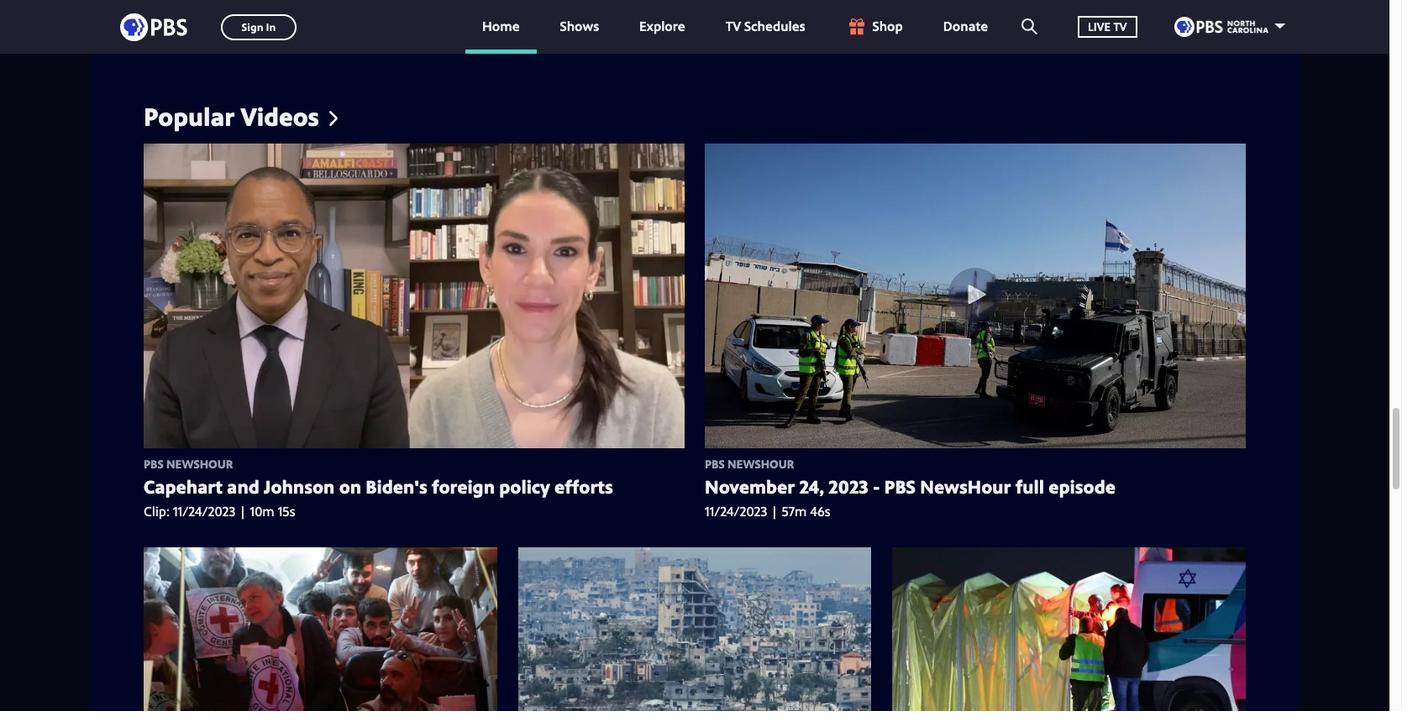 Task type: vqa. For each thing, say whether or not it's contained in the screenshot.
Account on the top of page
no



Task type: describe. For each thing, give the bounding box(es) containing it.
pbs for november 24, 2023 - pbs newshour full episode
[[705, 456, 725, 472]]

explore link
[[623, 0, 702, 54]]

foreign
[[432, 474, 495, 499]]

november
[[705, 474, 795, 499]]

live
[[1089, 18, 1111, 34]]

video thumbnail: pbs newshour november 29, 2023 - pbs newshour full episode image
[[893, 548, 1246, 712]]

video thumbnail: pbs newshour november 28, 2023 - pbs newshour full episode image
[[518, 548, 872, 712]]

pbs image
[[120, 8, 187, 46]]

pbs newshour november 24, 2023 - pbs newshour full episode 11/24/2023 | 57m 46s
[[705, 456, 1116, 521]]

1 horizontal spatial tv
[[1114, 18, 1128, 34]]

-
[[873, 474, 880, 499]]

11/24/2023 inside pbs newshour capehart and johnson on biden's foreign policy efforts clip: 11/24/2023 | 10m 15s
[[173, 502, 236, 521]]

2023
[[829, 474, 869, 499]]

shows link
[[543, 0, 616, 54]]

donate
[[944, 17, 989, 36]]

efforts
[[555, 474, 613, 499]]

10m
[[250, 502, 275, 521]]

on
[[339, 474, 362, 499]]

clip:
[[144, 502, 170, 521]]

pbs for capehart and johnson on biden's foreign policy efforts
[[144, 456, 164, 472]]

| inside pbs newshour november 24, 2023 - pbs newshour full episode 11/24/2023 | 57m 46s
[[771, 502, 779, 521]]

donate link
[[927, 0, 1005, 54]]

popular videos link
[[144, 99, 338, 134]]

shop link
[[829, 0, 920, 54]]

popular videos
[[144, 99, 319, 134]]

home
[[482, 17, 520, 36]]

newshour for capehart
[[166, 456, 233, 472]]

pbs nc image
[[1175, 17, 1269, 37]]

live tv
[[1089, 18, 1128, 34]]

15s
[[278, 502, 295, 521]]

capehart and johnson on biden's foreign policy efforts link
[[144, 474, 685, 500]]

2 horizontal spatial newshour
[[921, 474, 1012, 499]]

popular
[[144, 99, 235, 134]]

shows
[[560, 17, 599, 36]]

and
[[227, 474, 260, 499]]

live tv link
[[1062, 0, 1154, 54]]

biden's
[[366, 474, 428, 499]]



Task type: locate. For each thing, give the bounding box(es) containing it.
newshour up 'november'
[[728, 456, 795, 472]]

tv left schedules
[[726, 17, 741, 36]]

schedules
[[745, 17, 806, 36]]

1 | from the left
[[239, 502, 247, 521]]

newshour
[[166, 456, 233, 472], [728, 456, 795, 472], [921, 474, 1012, 499]]

newshour for november
[[728, 456, 795, 472]]

tv
[[726, 17, 741, 36], [1114, 18, 1128, 34]]

| left 10m
[[239, 502, 247, 521]]

pbs newshour link up 'november'
[[705, 456, 795, 472]]

1 horizontal spatial 11/24/2023
[[705, 502, 768, 521]]

1 pbs newshour link from the left
[[144, 456, 233, 472]]

episode
[[1049, 474, 1116, 499]]

0 horizontal spatial |
[[239, 502, 247, 521]]

2 pbs newshour link from the left
[[705, 456, 795, 472]]

tv right live
[[1114, 18, 1128, 34]]

video thumbnail: pbs newshour capehart and johnson on biden's foreign policy efforts image
[[144, 144, 685, 448]]

policy
[[499, 474, 550, 499]]

1 horizontal spatial newshour
[[728, 456, 795, 472]]

0 horizontal spatial pbs newshour link
[[144, 456, 233, 472]]

november 24, 2023 - pbs newshour full episode link
[[705, 474, 1247, 500]]

2 | from the left
[[771, 502, 779, 521]]

pbs inside pbs newshour capehart and johnson on biden's foreign policy efforts clip: 11/24/2023 | 10m 15s
[[144, 456, 164, 472]]

pbs newshour link
[[144, 456, 233, 472], [705, 456, 795, 472]]

newshour up capehart
[[166, 456, 233, 472]]

0 horizontal spatial tv
[[726, 17, 741, 36]]

11/24/2023 down 'november'
[[705, 502, 768, 521]]

search image
[[1022, 18, 1038, 34]]

|
[[239, 502, 247, 521], [771, 502, 779, 521]]

0 horizontal spatial newshour
[[166, 456, 233, 472]]

2 11/24/2023 from the left
[[705, 502, 768, 521]]

newshour left full
[[921, 474, 1012, 499]]

pbs up 'november'
[[705, 456, 725, 472]]

video thumbnail: pbs newshour november 27, 2023 - pbs newshour full episode image
[[144, 548, 498, 712]]

shop
[[873, 17, 903, 36]]

pbs newshour capehart and johnson on biden's foreign policy efforts clip: 11/24/2023 | 10m 15s
[[144, 456, 613, 521]]

24,
[[800, 474, 825, 499]]

videos
[[241, 99, 319, 134]]

0 horizontal spatial 11/24/2023
[[173, 502, 236, 521]]

full
[[1016, 474, 1045, 499]]

pbs newshour link up capehart
[[144, 456, 233, 472]]

11/24/2023 inside pbs newshour november 24, 2023 - pbs newshour full episode 11/24/2023 | 57m 46s
[[705, 502, 768, 521]]

1 horizontal spatial pbs
[[705, 456, 725, 472]]

46s
[[811, 502, 831, 521]]

| inside pbs newshour capehart and johnson on biden's foreign policy efforts clip: 11/24/2023 | 10m 15s
[[239, 502, 247, 521]]

11/24/2023 down capehart
[[173, 502, 236, 521]]

1 11/24/2023 from the left
[[173, 502, 236, 521]]

home link
[[466, 0, 537, 54]]

tv schedules link
[[709, 0, 823, 54]]

11/24/2023
[[173, 502, 236, 521], [705, 502, 768, 521]]

1 horizontal spatial pbs newshour link
[[705, 456, 795, 472]]

newshour inside pbs newshour capehart and johnson on biden's foreign policy efforts clip: 11/24/2023 | 10m 15s
[[166, 456, 233, 472]]

video thumbnail: pbs newshour november 24, 2023 - pbs newshour full episode image
[[705, 144, 1247, 448]]

pbs newshour link for capehart
[[144, 456, 233, 472]]

57m
[[782, 502, 807, 521]]

| left 57m
[[771, 502, 779, 521]]

1 horizontal spatial |
[[771, 502, 779, 521]]

pbs up capehart
[[144, 456, 164, 472]]

tv schedules
[[726, 17, 806, 36]]

pbs newshour link for november
[[705, 456, 795, 472]]

2 horizontal spatial pbs
[[885, 474, 916, 499]]

explore
[[640, 17, 686, 36]]

johnson
[[264, 474, 335, 499]]

0 horizontal spatial pbs
[[144, 456, 164, 472]]

pbs
[[144, 456, 164, 472], [705, 456, 725, 472], [885, 474, 916, 499]]

capehart
[[144, 474, 223, 499]]

pbs right '-'
[[885, 474, 916, 499]]



